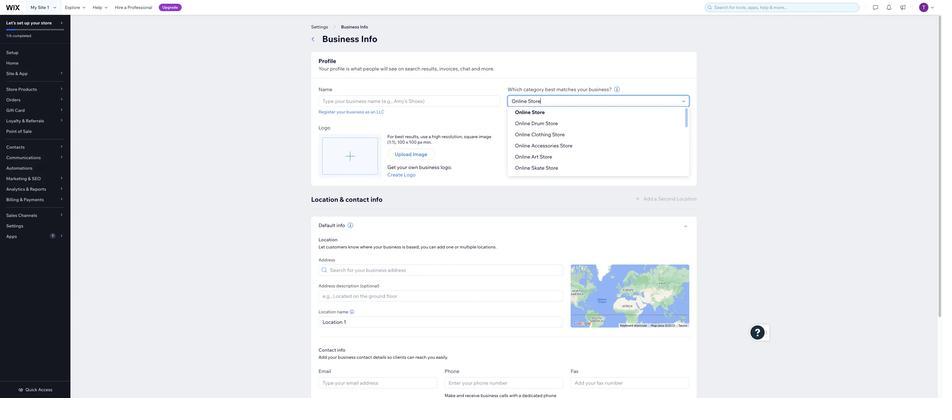 Task type: locate. For each thing, give the bounding box(es) containing it.
0 vertical spatial results,
[[422, 66, 438, 72]]

0 horizontal spatial results,
[[405, 134, 420, 139]]

a right use
[[429, 134, 431, 139]]

site inside dropdown button
[[6, 71, 14, 76]]

online for online art store
[[515, 154, 530, 160]]

100 right x
[[409, 139, 417, 145]]

is left based,
[[402, 244, 405, 250]]

site right my
[[38, 5, 46, 10]]

info for default info
[[337, 222, 345, 228]]

which
[[508, 86, 522, 92]]

Add your fax number field
[[573, 378, 687, 388]]

terms
[[679, 324, 688, 328]]

online for online drum store
[[515, 120, 530, 126]]

settings inside settings button
[[311, 24, 328, 30]]

your right matches
[[577, 86, 588, 92]]

1
[[47, 5, 49, 10], [52, 234, 54, 238]]

billing
[[6, 197, 19, 202]]

map data ©2023
[[651, 324, 675, 328]]

results, right search
[[422, 66, 438, 72]]

1 vertical spatial can
[[407, 354, 414, 360]]

0 vertical spatial business info
[[341, 24, 368, 30]]

quick access button
[[18, 387, 52, 392]]

business?
[[589, 86, 612, 92]]

your
[[31, 20, 40, 26], [577, 86, 588, 92], [336, 109, 346, 115], [397, 164, 407, 170], [373, 244, 382, 250], [328, 354, 337, 360]]

contacts button
[[0, 142, 70, 152]]

1 online from the top
[[515, 109, 531, 115]]

business down "business info" button
[[322, 33, 359, 44]]

location inside location let customers know where your business is based, you can add one or multiple locations.
[[319, 237, 338, 243]]

online
[[515, 109, 531, 115], [515, 120, 530, 126], [515, 131, 530, 138], [515, 142, 530, 149], [515, 154, 530, 160], [515, 165, 530, 171], [515, 176, 530, 182]]

a right 'hire'
[[124, 5, 127, 10]]

store right art
[[540, 154, 552, 160]]

settings
[[311, 24, 328, 30], [6, 223, 23, 229]]

logo down own
[[404, 172, 416, 178]]

settings button
[[308, 22, 331, 32]]

my site 1
[[31, 5, 49, 10]]

upload image button
[[387, 149, 435, 160]]

& inside popup button
[[28, 176, 31, 181]]

info
[[371, 195, 383, 203], [337, 222, 345, 228], [337, 347, 345, 353]]

x
[[406, 139, 408, 145]]

store for online art store
[[540, 154, 552, 160]]

is inside the profile your profile is what people will see on search results, invoices, chat and more.
[[346, 66, 350, 72]]

(150
[[549, 117, 559, 123]]

1 horizontal spatial settings
[[311, 24, 328, 30]]

0 horizontal spatial a
[[124, 5, 127, 10]]

or
[[455, 244, 459, 250]]

for best results, use a high resolution, square image (1:1), 100 x 100 px min.
[[387, 134, 491, 145]]

image
[[479, 134, 491, 139]]

best left matches
[[545, 86, 555, 92]]

results, left use
[[405, 134, 420, 139]]

business inside location let customers know where your business is based, you can add one or multiple locations.
[[383, 244, 401, 250]]

1 100 from the left
[[397, 139, 405, 145]]

Search for your business address field
[[328, 265, 561, 275]]

online left beauty on the right top
[[515, 176, 530, 182]]

up
[[24, 20, 30, 26]]

seo
[[32, 176, 41, 181]]

& inside "dropdown button"
[[22, 118, 25, 124]]

online for online clothing store
[[515, 131, 530, 138]]

& up default info
[[340, 195, 344, 203]]

1 vertical spatial 1
[[52, 234, 54, 238]]

5 online from the top
[[515, 154, 530, 160]]

location left name
[[319, 309, 336, 315]]

4 online from the top
[[515, 142, 530, 149]]

gift card button
[[0, 105, 70, 116]]

description left (optional)
[[336, 283, 359, 289]]

products
[[18, 87, 37, 92]]

& right billing
[[20, 197, 23, 202]]

0 vertical spatial can
[[429, 244, 436, 250]]

your right "register"
[[336, 109, 346, 115]]

results, inside for best results, use a high resolution, square image (1:1), 100 x 100 px min.
[[405, 134, 420, 139]]

& right loyalty
[[22, 118, 25, 124]]

100 left x
[[397, 139, 405, 145]]

store down (150
[[552, 131, 565, 138]]

can left add in the bottom of the page
[[429, 244, 436, 250]]

logo down "register"
[[319, 125, 330, 131]]

1 vertical spatial description
[[336, 283, 359, 289]]

store up short description (150 chars)
[[532, 109, 545, 115]]

terms link
[[679, 324, 688, 328]]

setup link
[[0, 47, 70, 58]]

1 vertical spatial you
[[428, 354, 435, 360]]

best right for
[[395, 134, 404, 139]]

create
[[387, 172, 403, 178]]

reports
[[30, 186, 46, 192]]

location up default
[[311, 195, 338, 203]]

is left what
[[346, 66, 350, 72]]

settings inside settings "link"
[[6, 223, 23, 229]]

1 horizontal spatial logo
[[404, 172, 416, 178]]

my
[[31, 5, 37, 10]]

1 horizontal spatial best
[[545, 86, 555, 92]]

logo inside "get your own business logo. create logo"
[[404, 172, 416, 178]]

short description (150 chars)
[[508, 117, 574, 123]]

contact info add your business contact details so clients can reach you easily.
[[319, 347, 448, 360]]

online left the skate
[[515, 165, 530, 171]]

explore
[[65, 5, 80, 10]]

& for loyalty
[[22, 118, 25, 124]]

sales channels button
[[0, 210, 70, 221]]

store
[[6, 87, 17, 92], [532, 109, 545, 115], [546, 120, 558, 126], [552, 131, 565, 138], [560, 142, 573, 149], [540, 154, 552, 160], [546, 165, 558, 171], [549, 176, 561, 182]]

& left app
[[15, 71, 18, 76]]

list box
[[508, 107, 689, 185]]

referrals
[[26, 118, 44, 124]]

1 vertical spatial a
[[429, 134, 431, 139]]

1 vertical spatial address
[[319, 283, 335, 289]]

0 horizontal spatial can
[[407, 354, 414, 360]]

online down short at the right of page
[[515, 131, 530, 138]]

0 horizontal spatial description
[[336, 283, 359, 289]]

can inside location let customers know where your business is based, you can add one or multiple locations.
[[429, 244, 436, 250]]

1 horizontal spatial site
[[38, 5, 46, 10]]

can left reach
[[407, 354, 414, 360]]

description for address
[[336, 283, 359, 289]]

location up let
[[319, 237, 338, 243]]

0 vertical spatial business
[[341, 24, 359, 30]]

site down home
[[6, 71, 14, 76]]

Enter your business or website type field
[[510, 96, 680, 106]]

Type your business name (e.g., Amy's Shoes) field
[[321, 96, 498, 106]]

you inside location let customers know where your business is based, you can add one or multiple locations.
[[421, 244, 428, 250]]

1 horizontal spatial 100
[[409, 139, 417, 145]]

business inside 'contact info add your business contact details so clients can reach you easily.'
[[338, 354, 356, 360]]

store right drum
[[546, 120, 558, 126]]

results,
[[422, 66, 438, 72], [405, 134, 420, 139]]

address description (optional)
[[319, 283, 379, 289]]

(optional)
[[360, 283, 379, 289]]

1 right my
[[47, 5, 49, 10]]

1 horizontal spatial 1
[[52, 234, 54, 238]]

1 vertical spatial location
[[319, 237, 338, 243]]

7 online from the top
[[515, 176, 530, 182]]

Describe your business here. What makes it great? Use short catchy text to tell people what you do or offer. text field
[[508, 126, 689, 170]]

your right where
[[373, 244, 382, 250]]

business down image
[[419, 164, 440, 170]]

1 vertical spatial logo
[[404, 172, 416, 178]]

1 vertical spatial is
[[402, 244, 405, 250]]

1 address from the top
[[319, 257, 335, 263]]

0 vertical spatial address
[[319, 257, 335, 263]]

get
[[387, 164, 396, 170]]

communications button
[[0, 152, 70, 163]]

store for online skate store
[[546, 165, 558, 171]]

store right beauty on the right top
[[549, 176, 561, 182]]

business right add
[[338, 354, 356, 360]]

1 horizontal spatial is
[[402, 244, 405, 250]]

address up location name
[[319, 283, 335, 289]]

fax
[[571, 368, 579, 374]]

location for let
[[319, 237, 338, 243]]

store right the skate
[[546, 165, 558, 171]]

keyboard shortcuts
[[620, 324, 647, 327]]

setup
[[6, 50, 18, 55]]

channels
[[18, 213, 37, 218]]

0 vertical spatial settings
[[311, 24, 328, 30]]

0 vertical spatial site
[[38, 5, 46, 10]]

6 online from the top
[[515, 165, 530, 171]]

& left seo
[[28, 176, 31, 181]]

1 vertical spatial info
[[337, 222, 345, 228]]

& inside dropdown button
[[20, 197, 23, 202]]

0 horizontal spatial logo
[[319, 125, 330, 131]]

let
[[319, 244, 325, 250]]

online down "online store" at the right
[[515, 120, 530, 126]]

online for online skate store
[[515, 165, 530, 171]]

description down "online store" at the right
[[522, 117, 548, 123]]

1 vertical spatial contact
[[357, 354, 372, 360]]

orders button
[[0, 95, 70, 105]]

0 vertical spatial location
[[311, 195, 338, 203]]

business left based,
[[383, 244, 401, 250]]

1 vertical spatial results,
[[405, 134, 420, 139]]

info inside button
[[360, 24, 368, 30]]

address down let
[[319, 257, 335, 263]]

0 vertical spatial info
[[371, 195, 383, 203]]

0 horizontal spatial best
[[395, 134, 404, 139]]

0 vertical spatial info
[[360, 24, 368, 30]]

info inside 'contact info add your business contact details so clients can reach you easily.'
[[337, 347, 345, 353]]

1 horizontal spatial can
[[429, 244, 436, 250]]

square
[[464, 134, 478, 139]]

based,
[[406, 244, 420, 250]]

px
[[418, 139, 422, 145]]

store up orders
[[6, 87, 17, 92]]

2 vertical spatial location
[[319, 309, 336, 315]]

3 online from the top
[[515, 131, 530, 138]]

store
[[41, 20, 52, 26]]

gift
[[6, 108, 14, 113]]

1 vertical spatial settings
[[6, 223, 23, 229]]

hire a professional
[[115, 5, 152, 10]]

store right accessories
[[560, 142, 573, 149]]

store for online beauty store
[[549, 176, 561, 182]]

one
[[446, 244, 454, 250]]

business info
[[341, 24, 368, 30], [322, 33, 378, 44]]

name
[[337, 309, 348, 315]]

logo.
[[441, 164, 452, 170]]

can inside 'contact info add your business contact details so clients can reach you easily.'
[[407, 354, 414, 360]]

online left art
[[515, 154, 530, 160]]

1 horizontal spatial description
[[522, 117, 548, 123]]

0 horizontal spatial settings
[[6, 223, 23, 229]]

online beauty store
[[515, 176, 561, 182]]

you inside 'contact info add your business contact details so clients can reach you easily.'
[[428, 354, 435, 360]]

settings for settings "link"
[[6, 223, 23, 229]]

1 down settings "link"
[[52, 234, 54, 238]]

business left as
[[346, 109, 364, 115]]

hire a professional link
[[111, 0, 156, 15]]

upgrade
[[162, 5, 178, 10]]

2 address from the top
[[319, 283, 335, 289]]

0 vertical spatial is
[[346, 66, 350, 72]]

card
[[15, 108, 25, 113]]

2 vertical spatial info
[[337, 347, 345, 353]]

online art store
[[515, 154, 552, 160]]

you right reach
[[428, 354, 435, 360]]

& for site
[[15, 71, 18, 76]]

category
[[523, 86, 544, 92]]

online accessories store
[[515, 142, 573, 149]]

1 vertical spatial site
[[6, 71, 14, 76]]

1 horizontal spatial results,
[[422, 66, 438, 72]]

0 horizontal spatial site
[[6, 71, 14, 76]]

your up "create logo" button on the top of the page
[[397, 164, 407, 170]]

0 vertical spatial 1
[[47, 5, 49, 10]]

2 online from the top
[[515, 120, 530, 126]]

business right settings button on the left
[[341, 24, 359, 30]]

& for location
[[340, 195, 344, 203]]

site & app
[[6, 71, 28, 76]]

Type your email address field
[[321, 378, 435, 388]]

& left reports
[[26, 186, 29, 192]]

store for online accessories store
[[560, 142, 573, 149]]

online up online art store
[[515, 142, 530, 149]]

0 vertical spatial you
[[421, 244, 428, 250]]

short
[[508, 117, 521, 123]]

store for online clothing store
[[552, 131, 565, 138]]

& inside dropdown button
[[26, 186, 29, 192]]

accessories
[[531, 142, 559, 149]]

0 vertical spatial description
[[522, 117, 548, 123]]

0 horizontal spatial 100
[[397, 139, 405, 145]]

you right based,
[[421, 244, 428, 250]]

1 vertical spatial business info
[[322, 33, 378, 44]]

1/6 completed
[[6, 33, 31, 38]]

1 horizontal spatial a
[[429, 134, 431, 139]]

0 horizontal spatial is
[[346, 66, 350, 72]]

as
[[365, 109, 370, 115]]

online up short at the right of page
[[515, 109, 531, 115]]

1 vertical spatial info
[[361, 33, 378, 44]]

your down contact
[[328, 354, 337, 360]]

gift card
[[6, 108, 25, 113]]

& inside dropdown button
[[15, 71, 18, 76]]

1 inside sidebar element
[[52, 234, 54, 238]]

your right the up
[[31, 20, 40, 26]]

and
[[471, 66, 480, 72]]

0 vertical spatial best
[[545, 86, 555, 92]]

1 vertical spatial best
[[395, 134, 404, 139]]



Task type: describe. For each thing, give the bounding box(es) containing it.
online for online accessories store
[[515, 142, 530, 149]]

people
[[363, 66, 379, 72]]

use
[[421, 134, 428, 139]]

settings for settings button on the left
[[311, 24, 328, 30]]

marketing
[[6, 176, 27, 181]]

your inside sidebar element
[[31, 20, 40, 26]]

address for address description (optional)
[[319, 283, 335, 289]]

1/6
[[6, 33, 12, 38]]

quick access
[[25, 387, 52, 392]]

data
[[658, 324, 665, 328]]

where
[[360, 244, 372, 250]]

high
[[432, 134, 441, 139]]

analytics
[[6, 186, 25, 192]]

business inside button
[[341, 24, 359, 30]]

a inside for best results, use a high resolution, square image (1:1), 100 x 100 px min.
[[429, 134, 431, 139]]

image
[[413, 151, 427, 157]]

llc
[[377, 109, 384, 115]]

sales
[[6, 213, 17, 218]]

& for marketing
[[28, 176, 31, 181]]

default info
[[319, 222, 345, 228]]

register
[[319, 109, 336, 115]]

online clothing store
[[515, 131, 565, 138]]

see
[[389, 66, 397, 72]]

an
[[371, 109, 376, 115]]

skate
[[531, 165, 545, 171]]

google image
[[572, 320, 593, 328]]

your inside "get your own business logo. create logo"
[[397, 164, 407, 170]]

store for online drum store
[[546, 120, 558, 126]]

name
[[319, 86, 332, 92]]

online for online store
[[515, 109, 531, 115]]

profile
[[319, 57, 336, 65]]

profile
[[330, 66, 345, 72]]

on
[[398, 66, 404, 72]]

site & app button
[[0, 68, 70, 79]]

home
[[6, 60, 18, 66]]

0 vertical spatial logo
[[319, 125, 330, 131]]

app
[[19, 71, 28, 76]]

0 vertical spatial contact
[[346, 195, 369, 203]]

help
[[93, 5, 102, 10]]

let's
[[6, 20, 16, 26]]

upgrade button
[[159, 4, 182, 11]]

loyalty & referrals button
[[0, 116, 70, 126]]

reach
[[415, 354, 427, 360]]

sidebar element
[[0, 15, 70, 398]]

beauty
[[531, 176, 548, 182]]

list box containing online store
[[508, 107, 689, 185]]

of
[[18, 129, 22, 134]]

business info inside button
[[341, 24, 368, 30]]

will
[[380, 66, 388, 72]]

your inside 'contact info add your business contact details so clients can reach you easily.'
[[328, 354, 337, 360]]

info for contact info add your business contact details so clients can reach you easily.
[[337, 347, 345, 353]]

add
[[319, 354, 327, 360]]

sales channels
[[6, 213, 37, 218]]

so
[[387, 354, 392, 360]]

e.g., Located on the ground floor field
[[321, 291, 561, 301]]

Enter your phone number field
[[447, 378, 561, 388]]

is inside location let customers know where your business is based, you can add one or multiple locations.
[[402, 244, 405, 250]]

results, inside the profile your profile is what people will see on search results, invoices, chat and more.
[[422, 66, 438, 72]]

location for &
[[311, 195, 338, 203]]

automations
[[6, 165, 32, 171]]

(1:1),
[[387, 139, 396, 145]]

& for billing
[[20, 197, 23, 202]]

online for online beauty store
[[515, 176, 530, 182]]

min.
[[423, 139, 432, 145]]

location name
[[319, 309, 348, 315]]

chars)
[[560, 117, 574, 123]]

phone
[[445, 368, 460, 374]]

matches
[[557, 86, 576, 92]]

help button
[[89, 0, 111, 15]]

sale
[[23, 129, 32, 134]]

map
[[651, 324, 657, 328]]

billing & payments
[[6, 197, 44, 202]]

point of sale link
[[0, 126, 70, 137]]

locations.
[[477, 244, 497, 250]]

Search for tools, apps, help & more... field
[[713, 3, 857, 12]]

register your business as an llc link
[[319, 109, 384, 115]]

0 vertical spatial a
[[124, 5, 127, 10]]

your inside location let customers know where your business is based, you can add one or multiple locations.
[[373, 244, 382, 250]]

hire
[[115, 5, 123, 10]]

apps
[[6, 234, 17, 239]]

get your own business logo. create logo
[[387, 164, 452, 178]]

store products button
[[0, 84, 70, 95]]

1 vertical spatial business
[[322, 33, 359, 44]]

more.
[[481, 66, 494, 72]]

©2023
[[665, 324, 675, 328]]

loyalty & referrals
[[6, 118, 44, 124]]

point of sale
[[6, 129, 32, 134]]

analytics & reports
[[6, 186, 46, 192]]

Add your location name field
[[321, 317, 561, 327]]

store inside dropdown button
[[6, 87, 17, 92]]

completed
[[13, 33, 31, 38]]

location for name
[[319, 309, 336, 315]]

best inside for best results, use a high resolution, square image (1:1), 100 x 100 px min.
[[395, 134, 404, 139]]

create logo button
[[387, 171, 416, 178]]

& for analytics
[[26, 186, 29, 192]]

2 100 from the left
[[409, 139, 417, 145]]

easily.
[[436, 354, 448, 360]]

details
[[373, 354, 386, 360]]

know
[[348, 244, 359, 250]]

0 horizontal spatial 1
[[47, 5, 49, 10]]

business inside "get your own business logo. create logo"
[[419, 164, 440, 170]]

contact inside 'contact info add your business contact details so clients can reach you easily.'
[[357, 354, 372, 360]]

keyboard shortcuts button
[[620, 324, 647, 328]]

set
[[17, 20, 23, 26]]

profile your profile is what people will see on search results, invoices, chat and more.
[[319, 57, 494, 72]]

access
[[38, 387, 52, 392]]

online store
[[515, 109, 545, 115]]

register your business as an llc
[[319, 109, 384, 115]]

default
[[319, 222, 335, 228]]

description for short
[[522, 117, 548, 123]]

upload
[[395, 151, 412, 157]]

address for address
[[319, 257, 335, 263]]

marketing & seo
[[6, 176, 41, 181]]

contacts
[[6, 144, 25, 150]]

resolution,
[[442, 134, 463, 139]]

map region
[[542, 236, 700, 394]]



Task type: vqa. For each thing, say whether or not it's contained in the screenshot.
PURCHASES to the right
no



